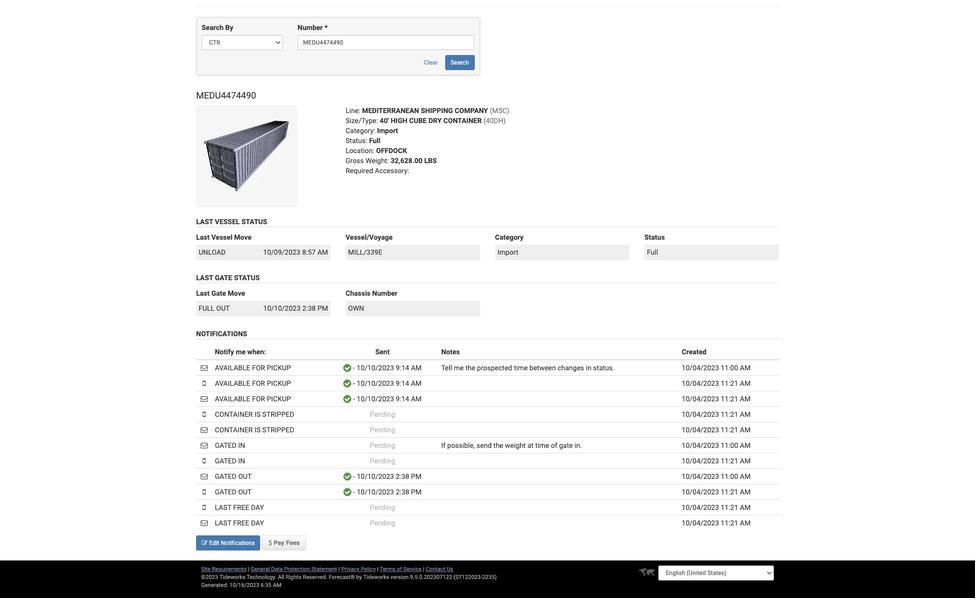 Task type: describe. For each thing, give the bounding box(es) containing it.
move for last vessel move
[[234, 233, 252, 241]]

required
[[346, 167, 373, 175]]

site
[[201, 566, 211, 573]]

1 available for pickup from the top
[[215, 364, 291, 372]]

2 10/04/2023 11:21 am from the top
[[682, 395, 751, 403]]

free for envelope o image related to last free day
[[233, 519, 249, 527]]

privacy policy link
[[341, 566, 376, 573]]

full inside line: mediterranean shipping company (msc) size/type: 40' high cube dry container (40dh) category: import status: full location: offdock gross weight: 32,628.00 lbs required accessory:
[[369, 137, 381, 145]]

1 last from the top
[[215, 504, 232, 512]]

8:57
[[302, 248, 316, 256]]

out for 10/04/2023 11:00 am
[[238, 473, 252, 481]]

8 10/04/2023 from the top
[[682, 473, 720, 481]]

10/10/2023 2:38 pm
[[264, 304, 328, 312]]

vessel/voyage
[[346, 233, 393, 241]]

2 stripped from the top
[[262, 426, 294, 434]]

3 pending from the top
[[370, 441, 395, 449]]

pay fees link
[[262, 536, 306, 551]]

lg image
[[344, 380, 352, 387]]

0 vertical spatial out
[[216, 304, 230, 312]]

10/10/2023 for 2nd lg image from the top of the page
[[357, 395, 394, 403]]

forecast®
[[329, 574, 355, 581]]

search for search by
[[202, 24, 224, 32]]

2 available for pickup from the top
[[215, 379, 291, 387]]

3 - from the top
[[353, 395, 355, 403]]

10/16/2023
[[230, 582, 259, 589]]

rights
[[286, 574, 302, 581]]

(40dh)
[[484, 117, 506, 125]]

1 last free day from the top
[[215, 504, 264, 512]]

pay
[[274, 540, 285, 547]]

0 vertical spatial of
[[551, 441, 558, 449]]

6 pending from the top
[[370, 519, 395, 527]]

8 11:21 from the top
[[721, 519, 739, 527]]

in.
[[575, 441, 582, 449]]

gross
[[346, 157, 364, 165]]

mediterranean
[[362, 107, 419, 115]]

full
[[199, 304, 215, 312]]

last vessel status
[[196, 218, 267, 226]]

unload
[[199, 248, 226, 256]]

1 | from the left
[[248, 566, 249, 573]]

4 pending from the top
[[370, 457, 395, 465]]

me for tell
[[454, 364, 464, 372]]

high
[[391, 117, 408, 125]]

2235)
[[483, 574, 497, 581]]

gate
[[559, 441, 573, 449]]

edit notifications button
[[196, 536, 261, 551]]

6 11:21 from the top
[[721, 488, 739, 496]]

requirements
[[212, 566, 247, 573]]

line: mediterranean shipping company (msc) size/type: 40' high cube dry container (40dh) category: import status: full location: offdock gross weight: 32,628.00 lbs required accessory:
[[346, 107, 510, 175]]

last for last vessel move
[[196, 233, 210, 241]]

11:00 for tell me the prospected time between changes in status.
[[721, 364, 739, 372]]

protection
[[284, 566, 310, 573]]

2 - from the top
[[353, 379, 355, 387]]

tell
[[442, 364, 452, 372]]

10 10/04/2023 from the top
[[682, 504, 720, 512]]

am inside site requirements | general data protection statement | privacy policy | terms of service | contact us ©2023 tideworks technology. all rights reserved. forecast® by tideworks version 9.5.0.202307122 (07122023-2235) generated: 10/16/2023 6:35 am
[[273, 582, 282, 589]]

clear
[[424, 59, 438, 66]]

2 | from the left
[[339, 566, 340, 573]]

last vessel move
[[196, 233, 252, 241]]

terms
[[380, 566, 396, 573]]

mobile image for gated
[[203, 489, 206, 496]]

1 - 10/10/2023 9:14 am from the top
[[352, 364, 422, 372]]

4 10/04/2023 from the top
[[682, 410, 720, 418]]

edit
[[209, 540, 219, 547]]

in
[[586, 364, 592, 372]]

5 11:21 from the top
[[721, 457, 739, 465]]

- 10/10/2023 2:38 pm for 10/04/2023 11:00 am
[[352, 473, 422, 481]]

generated:
[[201, 582, 228, 589]]

3 - 10/10/2023 9:14 am from the top
[[352, 395, 422, 403]]

location:
[[346, 147, 375, 155]]

line:
[[346, 107, 361, 115]]

notes
[[442, 348, 460, 356]]

1 11:21 from the top
[[721, 379, 739, 387]]

5 - from the top
[[353, 488, 355, 496]]

usd image
[[269, 540, 272, 546]]

7 11:21 from the top
[[721, 504, 739, 512]]

reserved.
[[303, 574, 328, 581]]

policy
[[361, 566, 376, 573]]

3 | from the left
[[377, 566, 379, 573]]

general
[[251, 566, 270, 573]]

4 lg image from the top
[[344, 489, 352, 496]]

2 last from the top
[[215, 519, 232, 527]]

medu4474490
[[196, 90, 256, 101]]

by
[[225, 24, 233, 32]]

terms of service link
[[380, 566, 422, 573]]

pm for 10/04/2023 11:21 am
[[411, 488, 422, 496]]

free for mobile image related to last
[[233, 504, 249, 512]]

fees
[[286, 540, 300, 547]]

1 vertical spatial import
[[498, 248, 519, 256]]

3 10/04/2023 11:21 am from the top
[[682, 410, 751, 418]]

own
[[348, 304, 364, 312]]

vessel for status
[[215, 218, 240, 226]]

gated in for 10/04/2023 11:00 am
[[215, 441, 245, 449]]

3 11:21 from the top
[[721, 410, 739, 418]]

1 horizontal spatial full
[[647, 248, 659, 256]]

gate for status
[[215, 274, 232, 282]]

search by
[[202, 24, 233, 32]]

weight
[[505, 441, 526, 449]]

(msc)
[[490, 107, 510, 115]]

32,628.00
[[391, 157, 423, 165]]

1 lg image from the top
[[344, 365, 352, 372]]

Number * text field
[[298, 35, 475, 50]]

last gate status
[[196, 274, 260, 282]]

weight:
[[366, 157, 389, 165]]

10/10/2023 for 1st lg image from the bottom of the page
[[357, 488, 394, 496]]

©2023 tideworks
[[201, 574, 246, 581]]

category:
[[346, 127, 376, 135]]

send
[[477, 441, 492, 449]]

envelope o image for last free day
[[201, 520, 208, 527]]

40'
[[380, 117, 389, 125]]

envelope o image for gated out
[[201, 473, 208, 480]]

technology.
[[247, 574, 277, 581]]

if
[[442, 441, 446, 449]]

3 gated from the top
[[215, 473, 237, 481]]

at
[[528, 441, 534, 449]]

mobile image for last
[[203, 504, 206, 511]]

gated out for 10/04/2023 11:00 am
[[215, 473, 252, 481]]

dry
[[429, 117, 442, 125]]

2 11:21 from the top
[[721, 395, 739, 403]]

8 10/04/2023 11:21 am from the top
[[682, 519, 751, 527]]

size/type:
[[346, 117, 378, 125]]

5 10/04/2023 from the top
[[682, 426, 720, 434]]

between
[[530, 364, 556, 372]]

2:38 for 10/04/2023 11:00 am
[[396, 473, 410, 481]]

tideworks
[[364, 574, 389, 581]]

1 available from the top
[[215, 364, 250, 372]]

7 10/04/2023 11:21 am from the top
[[682, 504, 751, 512]]

1 gated from the top
[[215, 441, 237, 449]]

7 10/04/2023 from the top
[[682, 457, 720, 465]]

*
[[325, 24, 328, 32]]

status for last vessel status
[[242, 218, 267, 226]]

gate for move
[[212, 289, 226, 297]]

status for last gate status
[[234, 274, 260, 282]]

prospected
[[477, 364, 513, 372]]

statement
[[311, 566, 337, 573]]

changes
[[558, 364, 585, 372]]

out for 10/04/2023 11:21 am
[[238, 488, 252, 496]]

day for mobile image related to last
[[251, 504, 264, 512]]

of inside site requirements | general data protection statement | privacy policy | terms of service | contact us ©2023 tideworks technology. all rights reserved. forecast® by tideworks version 9.5.0.202307122 (07122023-2235) generated: 10/16/2023 6:35 am
[[397, 566, 402, 573]]

2 gated from the top
[[215, 457, 237, 465]]

pickup for mobile icon for available for pickup
[[267, 379, 291, 387]]

1 stripped from the top
[[262, 410, 294, 418]]



Task type: vqa. For each thing, say whether or not it's contained in the screenshot.


Task type: locate. For each thing, give the bounding box(es) containing it.
search left by
[[202, 24, 224, 32]]

2 mobile image from the top
[[203, 489, 206, 496]]

0 vertical spatial mobile image
[[203, 411, 206, 418]]

1 mobile image from the top
[[203, 380, 206, 387]]

gated in for 10/04/2023 11:21 am
[[215, 457, 245, 465]]

10/10/2023 for lg icon
[[357, 379, 394, 387]]

us
[[447, 566, 454, 573]]

3 available from the top
[[215, 395, 250, 403]]

| up tideworks
[[377, 566, 379, 573]]

edit notifications
[[208, 540, 255, 547]]

| up 9.5.0.202307122
[[423, 566, 425, 573]]

2 9:14 from the top
[[396, 379, 410, 387]]

day
[[251, 504, 264, 512], [251, 519, 264, 527]]

2 last free day from the top
[[215, 519, 264, 527]]

2:38 for 10/04/2023 11:21 am
[[396, 488, 410, 496]]

1 vertical spatial mobile image
[[203, 489, 206, 496]]

1 vertical spatial free
[[233, 519, 249, 527]]

2 10/04/2023 from the top
[[682, 379, 720, 387]]

0 horizontal spatial number
[[298, 24, 323, 32]]

search button
[[445, 55, 475, 70]]

4 - from the top
[[353, 473, 355, 481]]

2 vertical spatial available
[[215, 395, 250, 403]]

contact
[[426, 566, 446, 573]]

0 vertical spatial me
[[236, 348, 246, 356]]

5 pending from the top
[[370, 504, 395, 512]]

1 vertical spatial 11:00
[[721, 441, 739, 449]]

available for pickup
[[215, 364, 291, 372], [215, 379, 291, 387], [215, 395, 291, 403]]

for for mobile icon for available for pickup
[[252, 379, 265, 387]]

full out
[[199, 304, 230, 312]]

0 vertical spatial move
[[234, 233, 252, 241]]

pm for 10/04/2023 11:00 am
[[411, 473, 422, 481]]

- 10/10/2023 9:14 am
[[352, 364, 422, 372], [352, 379, 422, 387], [352, 395, 422, 403]]

edit image
[[202, 540, 208, 546]]

chassis
[[346, 289, 371, 297]]

0 horizontal spatial time
[[514, 364, 528, 372]]

3 envelope o image from the top
[[201, 473, 208, 480]]

1 vertical spatial stripped
[[262, 426, 294, 434]]

2 vertical spatial 11:00
[[721, 473, 739, 481]]

0 horizontal spatial the
[[466, 364, 476, 372]]

1 vertical spatial is
[[255, 426, 261, 434]]

2 vertical spatial pm
[[411, 488, 422, 496]]

search inside button
[[451, 59, 469, 66]]

2:38
[[303, 304, 316, 312], [396, 473, 410, 481], [396, 488, 410, 496]]

possible,
[[448, 441, 475, 449]]

1 horizontal spatial number
[[372, 289, 398, 297]]

by
[[356, 574, 362, 581]]

1 vertical spatial notifications
[[221, 540, 255, 547]]

envelope o image
[[201, 364, 208, 371], [201, 442, 208, 449], [201, 473, 208, 480], [201, 520, 208, 527]]

last
[[215, 504, 232, 512], [215, 519, 232, 527]]

container
[[444, 117, 482, 125], [215, 410, 253, 418], [215, 426, 253, 434]]

0 vertical spatial last free day
[[215, 504, 264, 512]]

last up last gate move
[[196, 274, 213, 282]]

0 vertical spatial for
[[252, 364, 265, 372]]

last gate move
[[196, 289, 245, 297]]

2 free from the top
[[233, 519, 249, 527]]

the
[[466, 364, 476, 372], [494, 441, 504, 449]]

1 for from the top
[[252, 364, 265, 372]]

2 day from the top
[[251, 519, 264, 527]]

notify me when:
[[215, 348, 266, 356]]

search right clear button
[[451, 59, 469, 66]]

1 10/04/2023 11:21 am from the top
[[682, 379, 751, 387]]

10/10/2023 for second lg image from the bottom of the page
[[357, 473, 394, 481]]

1 vertical spatial 10/04/2023 11:00 am
[[682, 441, 751, 449]]

2 gated out from the top
[[215, 488, 252, 496]]

2 available from the top
[[215, 379, 250, 387]]

all
[[278, 574, 284, 581]]

0 vertical spatial mobile image
[[203, 380, 206, 387]]

0 horizontal spatial me
[[236, 348, 246, 356]]

0 vertical spatial 11:00
[[721, 364, 739, 372]]

container inside line: mediterranean shipping company (msc) size/type: 40' high cube dry container (40dh) category: import status: full location: offdock gross weight: 32,628.00 lbs required accessory:
[[444, 117, 482, 125]]

1 gated out from the top
[[215, 473, 252, 481]]

0 vertical spatial pickup
[[267, 364, 291, 372]]

vessel up last vessel move
[[215, 218, 240, 226]]

category
[[495, 233, 524, 241]]

6 10/04/2023 11:21 am from the top
[[682, 488, 751, 496]]

status:
[[346, 137, 368, 145]]

last for last vessel status
[[196, 218, 213, 226]]

0 vertical spatial 2:38
[[303, 304, 316, 312]]

me right tell
[[454, 364, 464, 372]]

1 vertical spatial gate
[[212, 289, 226, 297]]

3 available for pickup from the top
[[215, 395, 291, 403]]

6:35
[[261, 582, 272, 589]]

0 vertical spatial 10/04/2023 11:00 am
[[682, 364, 751, 372]]

1 10/04/2023 11:00 am from the top
[[682, 364, 751, 372]]

3 lg image from the top
[[344, 474, 352, 481]]

0 vertical spatial available
[[215, 364, 250, 372]]

0 vertical spatial search
[[202, 24, 224, 32]]

2 is from the top
[[255, 426, 261, 434]]

4 envelope o image from the top
[[201, 520, 208, 527]]

2 for from the top
[[252, 379, 265, 387]]

number *
[[298, 24, 328, 32]]

mobile image for container
[[203, 411, 206, 418]]

(07122023-
[[454, 574, 483, 581]]

3 9:14 from the top
[[396, 395, 410, 403]]

envelope o image for container
[[201, 426, 208, 433]]

1 pickup from the top
[[267, 364, 291, 372]]

2 vertical spatial 10/04/2023 11:00 am
[[682, 473, 751, 481]]

move down last gate status
[[228, 289, 245, 297]]

- 10/10/2023 2:38 pm for 10/04/2023 11:21 am
[[352, 488, 422, 496]]

last for last gate status
[[196, 274, 213, 282]]

0 vertical spatial notifications
[[196, 330, 247, 338]]

4 11:21 from the top
[[721, 426, 739, 434]]

is for container's mobile image
[[255, 410, 261, 418]]

lbs
[[425, 157, 437, 165]]

last
[[196, 218, 213, 226], [196, 233, 210, 241], [196, 274, 213, 282], [196, 289, 210, 297]]

0 vertical spatial full
[[369, 137, 381, 145]]

1 vertical spatial in
[[238, 457, 245, 465]]

10/09/2023 8:57 am
[[263, 248, 328, 256]]

number
[[298, 24, 323, 32], [372, 289, 398, 297]]

1 vertical spatial for
[[252, 379, 265, 387]]

out
[[216, 304, 230, 312], [238, 473, 252, 481], [238, 488, 252, 496]]

1 9:14 from the top
[[396, 364, 410, 372]]

1 envelope o image from the top
[[201, 395, 208, 402]]

3 10/04/2023 11:00 am from the top
[[682, 473, 751, 481]]

1 vertical spatial pickup
[[267, 379, 291, 387]]

me for notify
[[236, 348, 246, 356]]

1 vertical spatial day
[[251, 519, 264, 527]]

2 envelope o image from the top
[[201, 442, 208, 449]]

gate
[[215, 274, 232, 282], [212, 289, 226, 297]]

0 horizontal spatial full
[[369, 137, 381, 145]]

gate up full out
[[212, 289, 226, 297]]

10/10/2023 for 4th lg image from the bottom of the page
[[357, 364, 394, 372]]

10/04/2023 11:21 am
[[682, 379, 751, 387], [682, 395, 751, 403], [682, 410, 751, 418], [682, 426, 751, 434], [682, 457, 751, 465], [682, 488, 751, 496], [682, 504, 751, 512], [682, 519, 751, 527]]

contact us link
[[426, 566, 454, 573]]

3 11:00 from the top
[[721, 473, 739, 481]]

status.
[[594, 364, 615, 372]]

number right 'chassis'
[[372, 289, 398, 297]]

1 vertical spatial mobile image
[[203, 457, 206, 464]]

0 vertical spatial day
[[251, 504, 264, 512]]

1 horizontal spatial of
[[551, 441, 558, 449]]

0 vertical spatial gated in
[[215, 441, 245, 449]]

1 vertical spatial gated in
[[215, 457, 245, 465]]

1 free from the top
[[233, 504, 249, 512]]

company
[[455, 107, 488, 115]]

for
[[252, 364, 265, 372], [252, 379, 265, 387], [252, 395, 265, 403]]

number left *
[[298, 24, 323, 32]]

of
[[551, 441, 558, 449], [397, 566, 402, 573]]

me
[[236, 348, 246, 356], [454, 364, 464, 372]]

general data protection statement link
[[251, 566, 337, 573]]

mobile image for gated in
[[203, 457, 206, 464]]

in for 10/04/2023 11:00 am
[[238, 441, 245, 449]]

1 vertical spatial 2:38
[[396, 473, 410, 481]]

10/04/2023 11:00 am for tell me the prospected time between changes in status.
[[682, 364, 751, 372]]

gated in
[[215, 441, 245, 449], [215, 457, 245, 465]]

2 gated in from the top
[[215, 457, 245, 465]]

chassis number
[[346, 289, 398, 297]]

9 10/04/2023 from the top
[[682, 488, 720, 496]]

0 vertical spatial number
[[298, 24, 323, 32]]

gated
[[215, 441, 237, 449], [215, 457, 237, 465], [215, 473, 237, 481], [215, 488, 237, 496]]

notifications up notify
[[196, 330, 247, 338]]

0 vertical spatial pm
[[318, 304, 328, 312]]

day for envelope o image related to last free day
[[251, 519, 264, 527]]

envelope o image
[[201, 395, 208, 402], [201, 426, 208, 433]]

1 day from the top
[[251, 504, 264, 512]]

1 - from the top
[[353, 364, 355, 372]]

1 last from the top
[[196, 218, 213, 226]]

1 vertical spatial of
[[397, 566, 402, 573]]

pickup
[[267, 364, 291, 372], [267, 379, 291, 387], [267, 395, 291, 403]]

status
[[242, 218, 267, 226], [645, 233, 665, 241], [234, 274, 260, 282]]

container is stripped for container's envelope o icon
[[215, 426, 294, 434]]

1 vertical spatial last free day
[[215, 519, 264, 527]]

envelope o image for gated in
[[201, 442, 208, 449]]

10/09/2023
[[263, 248, 301, 256]]

0 vertical spatial vessel
[[215, 218, 240, 226]]

lg image
[[344, 365, 352, 372], [344, 396, 352, 403], [344, 474, 352, 481], [344, 489, 352, 496]]

2 pickup from the top
[[267, 379, 291, 387]]

4 gated from the top
[[215, 488, 237, 496]]

last up last vessel move
[[196, 218, 213, 226]]

1 vertical spatial the
[[494, 441, 504, 449]]

2 last from the top
[[196, 233, 210, 241]]

am
[[318, 248, 328, 256], [411, 364, 422, 372], [740, 364, 751, 372], [411, 379, 422, 387], [740, 379, 751, 387], [411, 395, 422, 403], [740, 395, 751, 403], [740, 410, 751, 418], [740, 426, 751, 434], [740, 441, 751, 449], [740, 457, 751, 465], [740, 473, 751, 481], [740, 488, 751, 496], [740, 504, 751, 512], [740, 519, 751, 527], [273, 582, 282, 589]]

1 container is stripped from the top
[[215, 410, 294, 418]]

1 10/04/2023 from the top
[[682, 364, 720, 372]]

last for last gate move
[[196, 289, 210, 297]]

0 vertical spatial stripped
[[262, 410, 294, 418]]

1 vertical spatial time
[[536, 441, 550, 449]]

clear button
[[419, 55, 444, 70]]

notifications inside edit notifications button
[[221, 540, 255, 547]]

4 10/04/2023 11:21 am from the top
[[682, 426, 751, 434]]

the right send
[[494, 441, 504, 449]]

if possible, send the weight at time of gate in.
[[442, 441, 582, 449]]

2 - 10/10/2023 9:14 am from the top
[[352, 379, 422, 387]]

0 vertical spatial in
[[238, 441, 245, 449]]

of left the gate
[[551, 441, 558, 449]]

2 in from the top
[[238, 457, 245, 465]]

11:00 for if possible, send the weight at time of gate in.
[[721, 441, 739, 449]]

1 horizontal spatial import
[[498, 248, 519, 256]]

0 horizontal spatial search
[[202, 24, 224, 32]]

full
[[369, 137, 381, 145], [647, 248, 659, 256]]

move
[[234, 233, 252, 241], [228, 289, 245, 297]]

2 vertical spatial status
[[234, 274, 260, 282]]

for for envelope o image related to available for pickup
[[252, 364, 265, 372]]

10/10/2023
[[264, 304, 301, 312], [357, 364, 394, 372], [357, 379, 394, 387], [357, 395, 394, 403], [357, 473, 394, 481], [357, 488, 394, 496]]

2 vertical spatial mobile image
[[203, 504, 206, 511]]

4 last from the top
[[196, 289, 210, 297]]

0 vertical spatial status
[[242, 218, 267, 226]]

| left the general
[[248, 566, 249, 573]]

2 lg image from the top
[[344, 396, 352, 403]]

5 10/04/2023 11:21 am from the top
[[682, 457, 751, 465]]

2 vertical spatial 2:38
[[396, 488, 410, 496]]

2 pending from the top
[[370, 426, 395, 434]]

0 horizontal spatial import
[[377, 127, 398, 135]]

edit notifications link
[[196, 536, 262, 551]]

0 vertical spatial last
[[215, 504, 232, 512]]

last up unload
[[196, 233, 210, 241]]

1 vertical spatial 9:14
[[396, 379, 410, 387]]

1 vertical spatial envelope o image
[[201, 426, 208, 433]]

3 for from the top
[[252, 395, 265, 403]]

3 last from the top
[[196, 274, 213, 282]]

40dh image
[[196, 106, 297, 207]]

data
[[271, 566, 283, 573]]

3 pickup from the top
[[267, 395, 291, 403]]

0 vertical spatial 9:14
[[396, 364, 410, 372]]

0 vertical spatial container
[[444, 117, 482, 125]]

0 vertical spatial gated out
[[215, 473, 252, 481]]

1 envelope o image from the top
[[201, 364, 208, 371]]

10/04/2023 11:00 am
[[682, 364, 751, 372], [682, 441, 751, 449], [682, 473, 751, 481]]

1 vertical spatial available
[[215, 379, 250, 387]]

2 vertical spatial available for pickup
[[215, 395, 291, 403]]

0 vertical spatial the
[[466, 364, 476, 372]]

mobile image for available for pickup
[[203, 380, 206, 387]]

vessel
[[215, 218, 240, 226], [212, 233, 233, 241]]

1 vertical spatial container
[[215, 410, 253, 418]]

1 vertical spatial - 10/10/2023 2:38 pm
[[352, 488, 422, 496]]

9.5.0.202307122
[[410, 574, 453, 581]]

envelope o image for available
[[201, 395, 208, 402]]

pickup for envelope o image related to available for pickup
[[267, 364, 291, 372]]

is for container's envelope o icon
[[255, 426, 261, 434]]

1 mobile image from the top
[[203, 411, 206, 418]]

1 gated in from the top
[[215, 441, 245, 449]]

vessel for move
[[212, 233, 233, 241]]

0 vertical spatial container is stripped
[[215, 410, 294, 418]]

1 horizontal spatial search
[[451, 59, 469, 66]]

shipping
[[421, 107, 453, 115]]

free
[[233, 504, 249, 512], [233, 519, 249, 527]]

0 vertical spatial - 10/10/2023 9:14 am
[[352, 364, 422, 372]]

- 10/10/2023 2:38 pm
[[352, 473, 422, 481], [352, 488, 422, 496]]

2 vertical spatial out
[[238, 488, 252, 496]]

time right at
[[536, 441, 550, 449]]

envelope o image for available for pickup
[[201, 364, 208, 371]]

last up full
[[196, 289, 210, 297]]

gated out for 10/04/2023 11:21 am
[[215, 488, 252, 496]]

notify
[[215, 348, 234, 356]]

2 vertical spatial for
[[252, 395, 265, 403]]

10/04/2023 11:00 am for if possible, send the weight at time of gate in.
[[682, 441, 751, 449]]

2 11:00 from the top
[[721, 441, 739, 449]]

1 vertical spatial last
[[215, 519, 232, 527]]

accessory:
[[375, 167, 409, 175]]

gate up last gate move
[[215, 274, 232, 282]]

0 vertical spatial envelope o image
[[201, 395, 208, 402]]

import inside line: mediterranean shipping company (msc) size/type: 40' high cube dry container (40dh) category: import status: full location: offdock gross weight: 32,628.00 lbs required accessory:
[[377, 127, 398, 135]]

mill/339e
[[348, 248, 383, 256]]

0 vertical spatial gate
[[215, 274, 232, 282]]

1 vertical spatial search
[[451, 59, 469, 66]]

1 vertical spatial number
[[372, 289, 398, 297]]

6 10/04/2023 from the top
[[682, 441, 720, 449]]

container is stripped
[[215, 410, 294, 418], [215, 426, 294, 434]]

1 11:00 from the top
[[721, 364, 739, 372]]

search for search
[[451, 59, 469, 66]]

move down last vessel status
[[234, 233, 252, 241]]

1 horizontal spatial the
[[494, 441, 504, 449]]

me left when:
[[236, 348, 246, 356]]

pm
[[318, 304, 328, 312], [411, 473, 422, 481], [411, 488, 422, 496]]

11 10/04/2023 from the top
[[682, 519, 720, 527]]

2 vertical spatial - 10/10/2023 9:14 am
[[352, 395, 422, 403]]

1 vertical spatial move
[[228, 289, 245, 297]]

3 mobile image from the top
[[203, 504, 206, 511]]

pay fees
[[272, 540, 300, 547]]

2 envelope o image from the top
[[201, 426, 208, 433]]

1 vertical spatial full
[[647, 248, 659, 256]]

1 pending from the top
[[370, 410, 395, 418]]

sent
[[376, 348, 390, 356]]

0 vertical spatial available for pickup
[[215, 364, 291, 372]]

1 in from the top
[[238, 441, 245, 449]]

site requirements link
[[201, 566, 247, 573]]

mobile image
[[203, 411, 206, 418], [203, 489, 206, 496], [203, 504, 206, 511]]

1 vertical spatial me
[[454, 364, 464, 372]]

0 vertical spatial - 10/10/2023 2:38 pm
[[352, 473, 422, 481]]

created
[[682, 348, 707, 356]]

1 vertical spatial status
[[645, 233, 665, 241]]

|
[[248, 566, 249, 573], [339, 566, 340, 573], [377, 566, 379, 573], [423, 566, 425, 573]]

vessel up unload
[[212, 233, 233, 241]]

1 vertical spatial pm
[[411, 473, 422, 481]]

11:21
[[721, 379, 739, 387], [721, 395, 739, 403], [721, 410, 739, 418], [721, 426, 739, 434], [721, 457, 739, 465], [721, 488, 739, 496], [721, 504, 739, 512], [721, 519, 739, 527]]

cube
[[409, 117, 427, 125]]

tell me the prospected time between changes in status.
[[442, 364, 615, 372]]

version
[[391, 574, 409, 581]]

privacy
[[341, 566, 360, 573]]

time left between
[[514, 364, 528, 372]]

import down 40'
[[377, 127, 398, 135]]

is
[[255, 410, 261, 418], [255, 426, 261, 434]]

in for 10/04/2023 11:21 am
[[238, 457, 245, 465]]

2 vertical spatial container
[[215, 426, 253, 434]]

container is stripped for container's mobile image
[[215, 410, 294, 418]]

import down category
[[498, 248, 519, 256]]

4 | from the left
[[423, 566, 425, 573]]

notifications right edit at the left bottom of page
[[221, 540, 255, 547]]

10/04/2023
[[682, 364, 720, 372], [682, 379, 720, 387], [682, 395, 720, 403], [682, 410, 720, 418], [682, 426, 720, 434], [682, 441, 720, 449], [682, 457, 720, 465], [682, 473, 720, 481], [682, 488, 720, 496], [682, 504, 720, 512], [682, 519, 720, 527]]

site requirements | general data protection statement | privacy policy | terms of service | contact us ©2023 tideworks technology. all rights reserved. forecast® by tideworks version 9.5.0.202307122 (07122023-2235) generated: 10/16/2023 6:35 am
[[201, 566, 497, 589]]

2 vertical spatial 9:14
[[396, 395, 410, 403]]

| up forecast®
[[339, 566, 340, 573]]

of up "version"
[[397, 566, 402, 573]]

1 vertical spatial gated out
[[215, 488, 252, 496]]

1 horizontal spatial time
[[536, 441, 550, 449]]

the right tell
[[466, 364, 476, 372]]

0 vertical spatial time
[[514, 364, 528, 372]]

1 vertical spatial container is stripped
[[215, 426, 294, 434]]

3 10/04/2023 from the top
[[682, 395, 720, 403]]

2 mobile image from the top
[[203, 457, 206, 464]]

1 vertical spatial vessel
[[212, 233, 233, 241]]

1 - 10/10/2023 2:38 pm from the top
[[352, 473, 422, 481]]

1 vertical spatial - 10/10/2023 9:14 am
[[352, 379, 422, 387]]

move for last gate move
[[228, 289, 245, 297]]

0 vertical spatial is
[[255, 410, 261, 418]]

mobile image
[[203, 380, 206, 387], [203, 457, 206, 464]]



